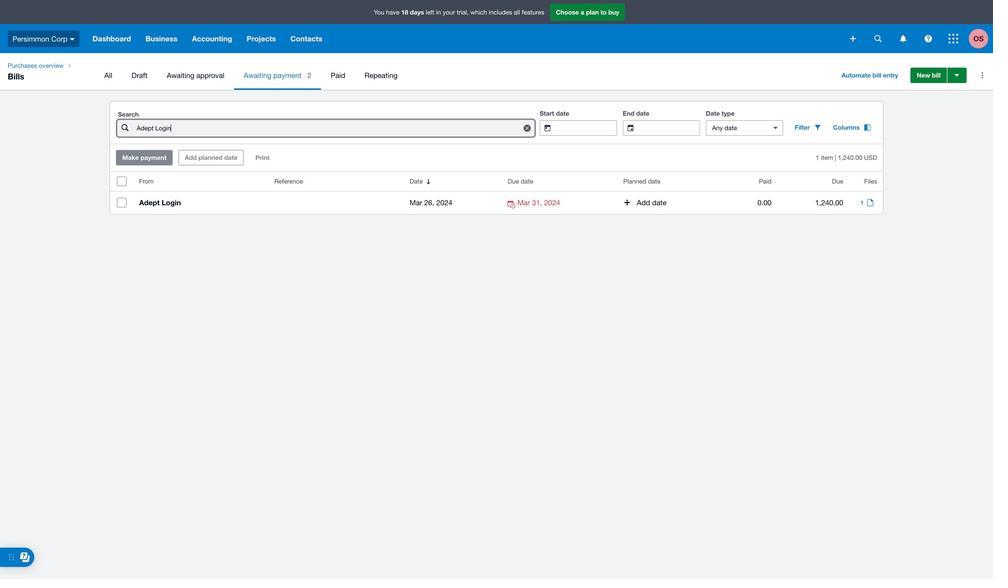 Task type: describe. For each thing, give the bounding box(es) containing it.
overdue icon image
[[508, 201, 518, 208]]

Enter a contact, amount, or reference field
[[136, 121, 517, 136]]

0 horizontal spatial svg image
[[70, 38, 75, 40]]

overflow menu image
[[973, 66, 992, 85]]

2 horizontal spatial svg image
[[949, 34, 959, 43]]



Task type: locate. For each thing, give the bounding box(es) containing it.
1 horizontal spatial svg image
[[875, 35, 882, 42]]

clear search image
[[518, 119, 537, 138]]

list of all the bills element
[[110, 172, 883, 214]]

None field
[[558, 121, 617, 135], [641, 121, 700, 135], [706, 121, 765, 135], [558, 121, 617, 135], [641, 121, 700, 135], [706, 121, 765, 135]]

banner
[[0, 0, 993, 53]]

navigation
[[0, 53, 993, 90]]

svg image
[[949, 34, 959, 43], [900, 35, 907, 42], [850, 36, 856, 42]]

menu
[[95, 61, 828, 90]]

svg image
[[875, 35, 882, 42], [925, 35, 932, 42], [70, 38, 75, 40]]

1 horizontal spatial svg image
[[900, 35, 907, 42]]

0 horizontal spatial svg image
[[850, 36, 856, 42]]

file attachments image
[[866, 199, 875, 207]]

2 horizontal spatial svg image
[[925, 35, 932, 42]]



Task type: vqa. For each thing, say whether or not it's contained in the screenshot.
menu
yes



